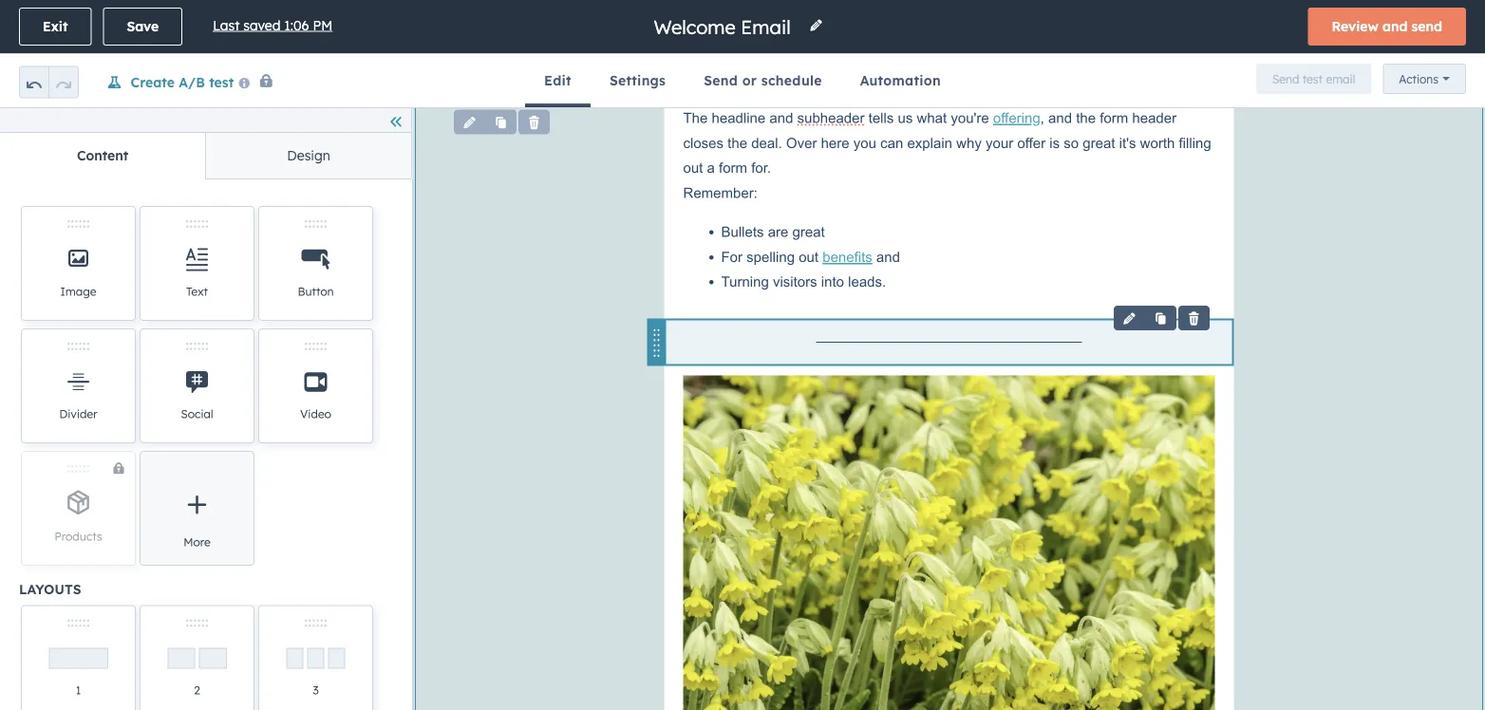 Task type: vqa. For each thing, say whether or not it's contained in the screenshot.
PM
yes



Task type: describe. For each thing, give the bounding box(es) containing it.
actions
[[1400, 72, 1439, 86]]

0 horizontal spatial test
[[209, 73, 234, 90]]

send for send test email
[[1273, 72, 1300, 86]]

saved
[[244, 17, 281, 33]]

last saved 1:06 pm
[[213, 17, 333, 33]]

pm
[[313, 17, 333, 33]]

send or schedule
[[704, 72, 822, 89]]

review and send button
[[1309, 8, 1467, 46]]

exit button
[[19, 8, 92, 46]]

edit link
[[525, 54, 591, 107]]

settings link
[[591, 54, 685, 107]]

save
[[127, 18, 159, 35]]

test inside button
[[1303, 72, 1324, 86]]

schedule
[[762, 72, 822, 89]]

or
[[743, 72, 757, 89]]

review
[[1333, 18, 1379, 35]]

email
[[1327, 72, 1356, 86]]

create
[[131, 73, 175, 90]]

send for send or schedule
[[704, 72, 738, 89]]

settings
[[610, 72, 666, 89]]

automation link
[[841, 54, 960, 107]]

send or schedule link
[[685, 54, 841, 107]]

create a/b test
[[131, 73, 234, 90]]

and
[[1383, 18, 1408, 35]]

navigation containing content
[[0, 132, 411, 180]]

exit
[[43, 18, 68, 35]]

design
[[287, 147, 330, 164]]



Task type: locate. For each thing, give the bounding box(es) containing it.
1 horizontal spatial test
[[1303, 72, 1324, 86]]

test left email
[[1303, 72, 1324, 86]]

content button
[[0, 133, 205, 179]]

group
[[19, 54, 79, 107]]

test
[[1303, 72, 1324, 86], [209, 73, 234, 90]]

0 horizontal spatial send
[[704, 72, 738, 89]]

a/b
[[179, 73, 205, 90]]

content
[[77, 147, 129, 164]]

None field
[[652, 14, 798, 39]]

send
[[1273, 72, 1300, 86], [704, 72, 738, 89]]

actions button
[[1384, 64, 1467, 94]]

send test email button
[[1257, 64, 1372, 94]]

send inside button
[[1273, 72, 1300, 86]]

test right the a/b at the left of the page
[[209, 73, 234, 90]]

create a/b test button
[[90, 70, 275, 94], [106, 73, 234, 91]]

design button
[[205, 133, 411, 179]]

1:06
[[284, 17, 309, 33]]

send left or
[[704, 72, 738, 89]]

save button
[[103, 8, 183, 46]]

edit
[[544, 72, 572, 89]]

last
[[213, 17, 240, 33]]

review and send
[[1333, 18, 1443, 35]]

1 horizontal spatial send
[[1273, 72, 1300, 86]]

automation
[[860, 72, 941, 89]]

send left email
[[1273, 72, 1300, 86]]

send
[[1412, 18, 1443, 35]]

navigation
[[0, 132, 411, 180]]

send test email
[[1273, 72, 1356, 86]]



